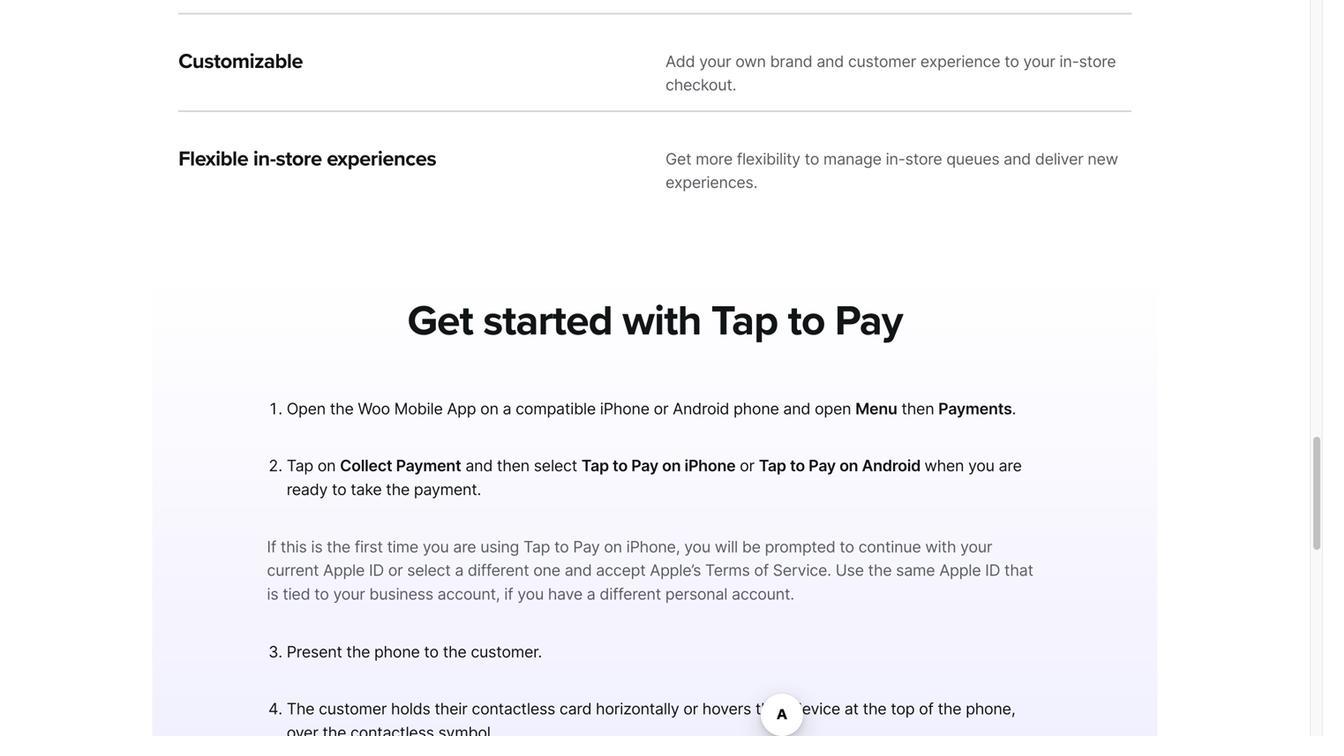 Task type: locate. For each thing, give the bounding box(es) containing it.
their up symbol.
[[435, 699, 467, 719]]

pay up accept
[[573, 537, 600, 556]]

1 horizontal spatial of
[[919, 699, 934, 719]]

on right app
[[480, 399, 498, 418]]

pay
[[835, 296, 903, 346], [631, 456, 658, 475], [809, 456, 836, 475], [573, 537, 600, 556]]

of inside the if this is the first time you are using tap to pay on iphone, you will be prompted to continue with your current apple id or select a different one and accept apple's terms of service. use the same apple id that is tied to your business account, if you have a different personal account.
[[754, 560, 769, 580]]

using
[[480, 537, 519, 556]]

1 vertical spatial select
[[407, 560, 451, 580]]

on
[[480, 399, 498, 418], [318, 456, 336, 475], [662, 456, 681, 475], [839, 456, 858, 475], [604, 537, 622, 556]]

contactless up symbol.
[[472, 699, 555, 719]]

tap
[[711, 296, 778, 346], [287, 456, 313, 475], [581, 456, 609, 475], [759, 456, 786, 475], [523, 537, 550, 556]]

or up "business"
[[388, 560, 403, 580]]

select down time
[[407, 560, 451, 580]]

get inside get more flexibility to manage in-store queues and deliver new experiences.
[[665, 149, 691, 168]]

prompted
[[765, 537, 835, 556]]

symbol.
[[438, 723, 495, 736]]

2 vertical spatial a
[[587, 584, 595, 603]]

with up same
[[925, 537, 956, 556]]

android up when you are ready to take the payment.
[[673, 399, 729, 418]]

apple
[[323, 560, 365, 580], [939, 560, 981, 580]]

select
[[534, 456, 577, 475], [407, 560, 451, 580]]

2 apple from the left
[[939, 560, 981, 580]]

your right 'experience' on the top right of page
[[1023, 51, 1055, 71]]

if this is the first time you are using tap to pay on iphone, you will be prompted to continue with your current apple id or select a different one and accept apple's terms of service. use the same apple id that is tied to your business account, if you have a different personal account.
[[267, 537, 1033, 603]]

started
[[483, 296, 612, 346]]

0 horizontal spatial store
[[276, 146, 322, 171]]

horizontally
[[596, 699, 679, 719]]

select down compatible
[[534, 456, 577, 475]]

0 horizontal spatial select
[[407, 560, 451, 580]]

1 horizontal spatial select
[[534, 456, 577, 475]]

different
[[468, 560, 529, 580], [600, 584, 661, 603]]

1 horizontal spatial in-
[[886, 149, 905, 168]]

you right when
[[968, 456, 995, 475]]

1 horizontal spatial contactless
[[472, 699, 555, 719]]

store
[[1079, 51, 1116, 71], [276, 146, 322, 171], [905, 149, 942, 168]]

the right take
[[386, 480, 410, 499]]

in-
[[1059, 51, 1079, 71], [253, 146, 276, 171], [886, 149, 905, 168]]

0 horizontal spatial get
[[407, 296, 473, 346]]

pay down open the woo mobile app on a compatible iphone or android phone and open menu then payments . on the bottom of page
[[631, 456, 658, 475]]

collect
[[340, 456, 392, 475]]

1 vertical spatial a
[[455, 560, 463, 580]]

are
[[999, 456, 1022, 475], [453, 537, 476, 556]]

1 vertical spatial of
[[919, 699, 934, 719]]

device
[[792, 699, 840, 719]]

are inside when you are ready to take the payment.
[[999, 456, 1022, 475]]

1 horizontal spatial is
[[311, 537, 323, 556]]

0 horizontal spatial contactless
[[350, 723, 434, 736]]

customer left 'experience' on the top right of page
[[848, 51, 916, 71]]

1 horizontal spatial different
[[600, 584, 661, 603]]

apple down first
[[323, 560, 365, 580]]

id left that
[[985, 560, 1000, 580]]

0 horizontal spatial in-
[[253, 146, 276, 171]]

id
[[369, 560, 384, 580], [985, 560, 1000, 580]]

then right menu
[[901, 399, 934, 418]]

experiences
[[327, 146, 436, 171]]

0 vertical spatial then
[[901, 399, 934, 418]]

customer inside the customer holds their contactless card horizontally or hovers their device at the top of the phone, over the contactless symbol.
[[319, 699, 387, 719]]

on down open
[[839, 456, 858, 475]]

0 vertical spatial are
[[999, 456, 1022, 475]]

0 vertical spatial customer
[[848, 51, 916, 71]]

payment
[[396, 456, 461, 475]]

of right 'top'
[[919, 699, 934, 719]]

0 horizontal spatial are
[[453, 537, 476, 556]]

with inside the if this is the first time you are using tap to pay on iphone, you will be prompted to continue with your current apple id or select a different one and accept apple's terms of service. use the same apple id that is tied to your business account, if you have a different personal account.
[[925, 537, 956, 556]]

and inside the if this is the first time you are using tap to pay on iphone, you will be prompted to continue with your current apple id or select a different one and accept apple's terms of service. use the same apple id that is tied to your business account, if you have a different personal account.
[[565, 560, 592, 580]]

android
[[673, 399, 729, 418], [862, 456, 921, 475]]

get
[[665, 149, 691, 168], [407, 296, 473, 346]]

to
[[1005, 51, 1019, 71], [805, 149, 819, 168], [788, 296, 825, 346], [613, 456, 628, 475], [790, 456, 805, 475], [332, 480, 346, 499], [554, 537, 569, 556], [840, 537, 854, 556], [314, 584, 329, 603], [424, 642, 439, 661]]

a right have
[[587, 584, 595, 603]]

when
[[924, 456, 964, 475]]

their left device on the bottom of page
[[755, 699, 788, 719]]

your right continue
[[960, 537, 992, 556]]

1 vertical spatial get
[[407, 296, 473, 346]]

0 vertical spatial select
[[534, 456, 577, 475]]

0 horizontal spatial of
[[754, 560, 769, 580]]

experiences.
[[665, 173, 758, 192]]

.
[[1012, 399, 1016, 418]]

get for get started with tap to pay
[[407, 296, 473, 346]]

phone left open
[[733, 399, 779, 418]]

2 horizontal spatial in-
[[1059, 51, 1079, 71]]

on down open the woo mobile app on a compatible iphone or android phone and open menu then payments . on the bottom of page
[[662, 456, 681, 475]]

1 horizontal spatial get
[[665, 149, 691, 168]]

account,
[[437, 584, 500, 603]]

with up open the woo mobile app on a compatible iphone or android phone and open menu then payments . on the bottom of page
[[622, 296, 701, 346]]

1 vertical spatial is
[[267, 584, 278, 603]]

android left when
[[862, 456, 921, 475]]

and
[[817, 51, 844, 71], [1004, 149, 1031, 168], [783, 399, 810, 418], [465, 456, 493, 475], [565, 560, 592, 580]]

card
[[559, 699, 592, 719]]

0 horizontal spatial their
[[435, 699, 467, 719]]

0 horizontal spatial id
[[369, 560, 384, 580]]

0 vertical spatial get
[[665, 149, 691, 168]]

iphone up tap on collect payment and then select tap to pay on iphone or tap to pay on android
[[600, 399, 649, 418]]

0 horizontal spatial with
[[622, 296, 701, 346]]

with
[[622, 296, 701, 346], [925, 537, 956, 556]]

are left using
[[453, 537, 476, 556]]

and left 'deliver'
[[1004, 149, 1031, 168]]

the inside when you are ready to take the payment.
[[386, 480, 410, 499]]

1 horizontal spatial are
[[999, 456, 1022, 475]]

2 horizontal spatial store
[[1079, 51, 1116, 71]]

0 horizontal spatial then
[[497, 456, 530, 475]]

of up account.
[[754, 560, 769, 580]]

you
[[968, 456, 995, 475], [423, 537, 449, 556], [684, 537, 711, 556], [517, 584, 544, 603]]

2 id from the left
[[985, 560, 1000, 580]]

0 horizontal spatial customer
[[319, 699, 387, 719]]

more
[[696, 149, 733, 168]]

phone down "business"
[[374, 642, 420, 661]]

customer right 'the'
[[319, 699, 387, 719]]

1 vertical spatial customer
[[319, 699, 387, 719]]

2 their from the left
[[755, 699, 788, 719]]

present the phone to the customer.
[[287, 642, 542, 661]]

different down accept
[[600, 584, 661, 603]]

0 vertical spatial of
[[754, 560, 769, 580]]

and inside get more flexibility to manage in-store queues and deliver new experiences.
[[1004, 149, 1031, 168]]

on up accept
[[604, 537, 622, 556]]

2 horizontal spatial a
[[587, 584, 595, 603]]

1 vertical spatial android
[[862, 456, 921, 475]]

iphone down open the woo mobile app on a compatible iphone or android phone and open menu then payments . on the bottom of page
[[685, 456, 736, 475]]

open the woo mobile app on a compatible iphone or android phone and open menu then payments .
[[287, 399, 1016, 418]]

payment.
[[414, 480, 481, 499]]

different down using
[[468, 560, 529, 580]]

id down first
[[369, 560, 384, 580]]

of
[[754, 560, 769, 580], [919, 699, 934, 719]]

1 horizontal spatial customer
[[848, 51, 916, 71]]

to inside get more flexibility to manage in-store queues and deliver new experiences.
[[805, 149, 819, 168]]

0 vertical spatial iphone
[[600, 399, 649, 418]]

phone
[[733, 399, 779, 418], [374, 642, 420, 661]]

your down first
[[333, 584, 365, 603]]

contactless
[[472, 699, 555, 719], [350, 723, 434, 736]]

0 vertical spatial different
[[468, 560, 529, 580]]

0 vertical spatial android
[[673, 399, 729, 418]]

0 vertical spatial is
[[311, 537, 323, 556]]

1 horizontal spatial a
[[503, 399, 511, 418]]

present
[[287, 642, 342, 661]]

the
[[330, 399, 354, 418], [386, 480, 410, 499], [327, 537, 350, 556], [868, 560, 892, 580], [346, 642, 370, 661], [443, 642, 467, 661], [863, 699, 887, 719], [938, 699, 961, 719], [322, 723, 346, 736]]

0 vertical spatial with
[[622, 296, 701, 346]]

a up account,
[[455, 560, 463, 580]]

1 horizontal spatial id
[[985, 560, 1000, 580]]

same
[[896, 560, 935, 580]]

your
[[699, 51, 731, 71], [1023, 51, 1055, 71], [960, 537, 992, 556], [333, 584, 365, 603]]

0 horizontal spatial iphone
[[600, 399, 649, 418]]

customer inside add your own brand and customer experience to your in-store checkout.
[[848, 51, 916, 71]]

is left tied
[[267, 584, 278, 603]]

on inside the if this is the first time you are using tap to pay on iphone, you will be prompted to continue with your current apple id or select a different one and accept apple's terms of service. use the same apple id that is tied to your business account, if you have a different personal account.
[[604, 537, 622, 556]]

1 horizontal spatial store
[[905, 149, 942, 168]]

1 horizontal spatial phone
[[733, 399, 779, 418]]

0 horizontal spatial apple
[[323, 560, 365, 580]]

then down compatible
[[497, 456, 530, 475]]

1 horizontal spatial with
[[925, 537, 956, 556]]

then
[[901, 399, 934, 418], [497, 456, 530, 475]]

are down .
[[999, 456, 1022, 475]]

or inside the customer holds their contactless card horizontally or hovers their device at the top of the phone, over the contactless symbol.
[[683, 699, 698, 719]]

1 horizontal spatial their
[[755, 699, 788, 719]]

1 vertical spatial phone
[[374, 642, 420, 661]]

1 horizontal spatial apple
[[939, 560, 981, 580]]

apple right same
[[939, 560, 981, 580]]

and up have
[[565, 560, 592, 580]]

at
[[844, 699, 859, 719]]

tap inside the if this is the first time you are using tap to pay on iphone, you will be prompted to continue with your current apple id or select a different one and accept apple's terms of service. use the same apple id that is tied to your business account, if you have a different personal account.
[[523, 537, 550, 556]]

is right this
[[311, 537, 323, 556]]

woo
[[358, 399, 390, 418]]

add
[[665, 51, 695, 71]]

or
[[654, 399, 668, 418], [740, 456, 755, 475], [388, 560, 403, 580], [683, 699, 698, 719]]

customer.
[[471, 642, 542, 661]]

queues
[[946, 149, 999, 168]]

a right app
[[503, 399, 511, 418]]

you right the "if"
[[517, 584, 544, 603]]

contactless down the "holds"
[[350, 723, 434, 736]]

open
[[815, 399, 851, 418]]

add your own brand and customer experience to your in-store checkout.
[[665, 51, 1116, 94]]

and right 'brand'
[[817, 51, 844, 71]]

new
[[1088, 149, 1118, 168]]

1 horizontal spatial iphone
[[685, 456, 736, 475]]

is
[[311, 537, 323, 556], [267, 584, 278, 603]]

1 vertical spatial with
[[925, 537, 956, 556]]

customer
[[848, 51, 916, 71], [319, 699, 387, 719]]

1 horizontal spatial android
[[862, 456, 921, 475]]

1 vertical spatial are
[[453, 537, 476, 556]]

1 vertical spatial iphone
[[685, 456, 736, 475]]

or left hovers
[[683, 699, 698, 719]]



Task type: describe. For each thing, give the bounding box(es) containing it.
the left first
[[327, 537, 350, 556]]

own
[[735, 51, 766, 71]]

1 their from the left
[[435, 699, 467, 719]]

this
[[280, 537, 307, 556]]

get started with tap to pay
[[407, 296, 903, 346]]

app
[[447, 399, 476, 418]]

1 id from the left
[[369, 560, 384, 580]]

get for get more flexibility to manage in-store queues and deliver new experiences.
[[665, 149, 691, 168]]

mobile
[[394, 399, 443, 418]]

tap on collect payment and then select tap to pay on iphone or tap to pay on android
[[287, 456, 924, 475]]

0 vertical spatial phone
[[733, 399, 779, 418]]

tied
[[283, 584, 310, 603]]

0 horizontal spatial android
[[673, 399, 729, 418]]

0 vertical spatial a
[[503, 399, 511, 418]]

flexible
[[178, 146, 248, 171]]

customizable
[[178, 48, 303, 74]]

0 horizontal spatial a
[[455, 560, 463, 580]]

the left the woo
[[330, 399, 354, 418]]

over
[[287, 723, 318, 736]]

personal
[[665, 584, 728, 603]]

the right present on the bottom left of the page
[[346, 642, 370, 661]]

you inside when you are ready to take the payment.
[[968, 456, 995, 475]]

the right over
[[322, 723, 346, 736]]

1 vertical spatial different
[[600, 584, 661, 603]]

ready
[[287, 480, 328, 499]]

1 vertical spatial contactless
[[350, 723, 434, 736]]

or up when you are ready to take the payment.
[[654, 399, 668, 418]]

menu
[[855, 399, 897, 418]]

when you are ready to take the payment.
[[287, 456, 1022, 499]]

be
[[742, 537, 761, 556]]

apple's
[[650, 560, 701, 580]]

to inside add your own brand and customer experience to your in-store checkout.
[[1005, 51, 1019, 71]]

1 apple from the left
[[323, 560, 365, 580]]

use
[[835, 560, 864, 580]]

experience
[[920, 51, 1000, 71]]

will
[[715, 537, 738, 556]]

if
[[267, 537, 276, 556]]

the down continue
[[868, 560, 892, 580]]

and inside add your own brand and customer experience to your in-store checkout.
[[817, 51, 844, 71]]

pay inside the if this is the first time you are using tap to pay on iphone, you will be prompted to continue with your current apple id or select a different one and accept apple's terms of service. use the same apple id that is tied to your business account, if you have a different personal account.
[[573, 537, 600, 556]]

pay down open
[[809, 456, 836, 475]]

continue
[[858, 537, 921, 556]]

are inside the if this is the first time you are using tap to pay on iphone, you will be prompted to continue with your current apple id or select a different one and accept apple's terms of service. use the same apple id that is tied to your business account, if you have a different personal account.
[[453, 537, 476, 556]]

service.
[[773, 560, 831, 580]]

and up the 'payment.'
[[465, 456, 493, 475]]

checkout.
[[665, 75, 736, 94]]

in- inside add your own brand and customer experience to your in-store checkout.
[[1059, 51, 1079, 71]]

terms
[[705, 560, 750, 580]]

phone,
[[966, 699, 1015, 719]]

the right at
[[863, 699, 887, 719]]

have
[[548, 584, 583, 603]]

top
[[891, 699, 915, 719]]

current
[[267, 560, 319, 580]]

holds
[[391, 699, 430, 719]]

you right time
[[423, 537, 449, 556]]

the customer holds their contactless card horizontally or hovers their device at the top of the phone, over the contactless symbol.
[[287, 699, 1015, 736]]

manage
[[823, 149, 881, 168]]

brand
[[770, 51, 812, 71]]

accept
[[596, 560, 646, 580]]

business
[[369, 584, 433, 603]]

flexibility
[[737, 149, 800, 168]]

0 vertical spatial contactless
[[472, 699, 555, 719]]

the left customer.
[[443, 642, 467, 661]]

1 vertical spatial then
[[497, 456, 530, 475]]

the
[[287, 699, 315, 719]]

to inside when you are ready to take the payment.
[[332, 480, 346, 499]]

0 horizontal spatial different
[[468, 560, 529, 580]]

that
[[1004, 560, 1033, 580]]

you left the will
[[684, 537, 711, 556]]

time
[[387, 537, 418, 556]]

one
[[533, 560, 560, 580]]

in- inside get more flexibility to manage in-store queues and deliver new experiences.
[[886, 149, 905, 168]]

the left "phone," at the bottom
[[938, 699, 961, 719]]

flexible in-store experiences
[[178, 146, 436, 171]]

pay up menu
[[835, 296, 903, 346]]

payments
[[938, 399, 1012, 418]]

open
[[287, 399, 326, 418]]

or up be
[[740, 456, 755, 475]]

on up ready
[[318, 456, 336, 475]]

your up checkout.
[[699, 51, 731, 71]]

and left open
[[783, 399, 810, 418]]

select inside the if this is the first time you are using tap to pay on iphone, you will be prompted to continue with your current apple id or select a different one and accept apple's terms of service. use the same apple id that is tied to your business account, if you have a different personal account.
[[407, 560, 451, 580]]

0 horizontal spatial is
[[267, 584, 278, 603]]

iphone,
[[626, 537, 680, 556]]

hovers
[[702, 699, 751, 719]]

store inside get more flexibility to manage in-store queues and deliver new experiences.
[[905, 149, 942, 168]]

store inside add your own brand and customer experience to your in-store checkout.
[[1079, 51, 1116, 71]]

compatible
[[516, 399, 596, 418]]

1 horizontal spatial then
[[901, 399, 934, 418]]

if
[[504, 584, 513, 603]]

deliver
[[1035, 149, 1083, 168]]

take
[[351, 480, 382, 499]]

or inside the if this is the first time you are using tap to pay on iphone, you will be prompted to continue with your current apple id or select a different one and accept apple's terms of service. use the same apple id that is tied to your business account, if you have a different personal account.
[[388, 560, 403, 580]]

0 horizontal spatial phone
[[374, 642, 420, 661]]

of inside the customer holds their contactless card horizontally or hovers their device at the top of the phone, over the contactless symbol.
[[919, 699, 934, 719]]

first
[[355, 537, 383, 556]]

get more flexibility to manage in-store queues and deliver new experiences.
[[665, 149, 1118, 192]]

account.
[[732, 584, 794, 603]]



Task type: vqa. For each thing, say whether or not it's contained in the screenshot.
GROUP
no



